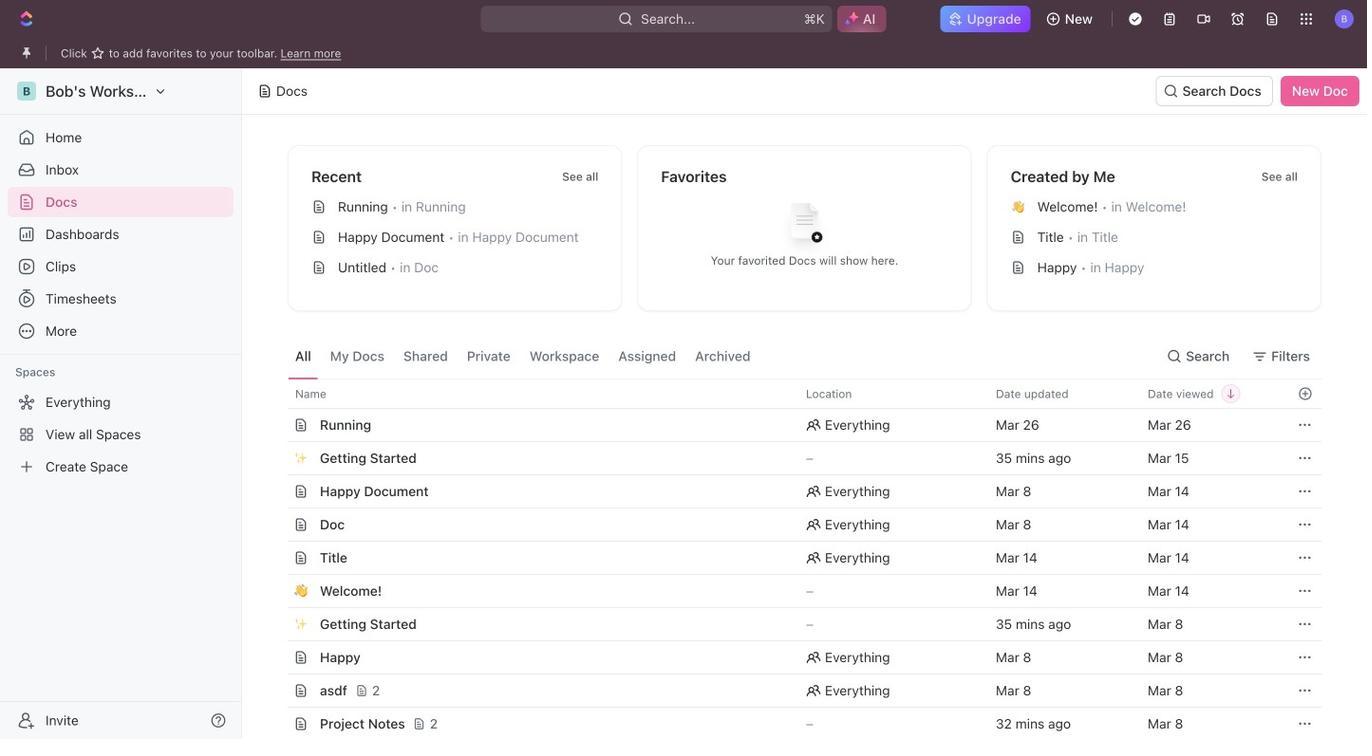 Task type: vqa. For each thing, say whether or not it's contained in the screenshot.
TAB LIST
yes



Task type: locate. For each thing, give the bounding box(es) containing it.
9 row from the top
[[267, 641, 1322, 675]]

tree
[[8, 387, 234, 482]]

1 row from the top
[[267, 379, 1322, 409]]

table
[[267, 379, 1322, 740]]

7 row from the top
[[267, 575, 1322, 609]]

tab list
[[288, 334, 758, 379]]

4 row from the top
[[267, 475, 1322, 509]]

11 row from the top
[[267, 708, 1322, 740]]

sidebar navigation
[[0, 68, 246, 740]]

tree inside sidebar navigation
[[8, 387, 234, 482]]

3 row from the top
[[267, 442, 1322, 476]]

row
[[267, 379, 1322, 409], [267, 408, 1322, 443], [267, 442, 1322, 476], [267, 475, 1322, 509], [267, 508, 1322, 542], [267, 541, 1322, 576], [267, 575, 1322, 609], [267, 608, 1322, 642], [267, 641, 1322, 675], [267, 674, 1322, 708], [267, 708, 1322, 740]]



Task type: describe. For each thing, give the bounding box(es) containing it.
5 row from the top
[[267, 508, 1322, 542]]

bob's workspace, , element
[[17, 82, 36, 101]]

2 row from the top
[[267, 408, 1322, 443]]

10 row from the top
[[267, 674, 1322, 708]]

6 row from the top
[[267, 541, 1322, 576]]

no favorited docs image
[[767, 189, 843, 264]]

8 row from the top
[[267, 608, 1322, 642]]



